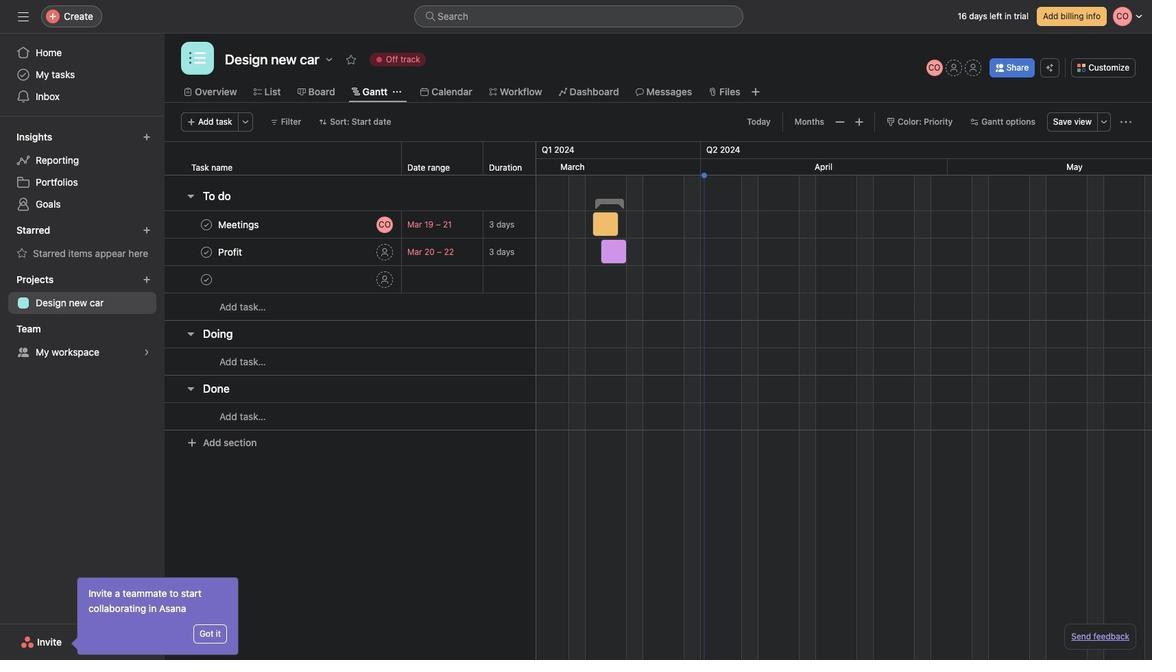 Task type: vqa. For each thing, say whether or not it's contained in the screenshot.
row to the middle
yes



Task type: describe. For each thing, give the bounding box(es) containing it.
Task name text field
[[215, 245, 246, 259]]

ask ai image
[[1046, 64, 1054, 72]]

mark complete image for first mark complete option from the bottom
[[198, 271, 215, 288]]

2 list item from the top
[[164, 238, 536, 266]]

add to starred image
[[345, 54, 356, 65]]

projects element
[[0, 267, 165, 317]]

mark complete image for mark complete option inside profit cell
[[198, 244, 215, 260]]

1 horizontal spatial more actions image
[[1121, 117, 1132, 128]]

starred element
[[0, 218, 165, 267]]

1 list item from the top
[[164, 211, 536, 239]]

hide sidebar image
[[18, 11, 29, 22]]

3 mark complete checkbox from the top
[[198, 271, 215, 288]]

tab actions image
[[393, 88, 401, 96]]

new insights image
[[143, 133, 151, 141]]

Task name text field
[[215, 218, 263, 231]]

global element
[[0, 34, 165, 116]]

teams element
[[0, 317, 165, 366]]

insights element
[[0, 125, 165, 218]]

3 row from the top
[[165, 403, 536, 431]]

2 row from the top
[[165, 348, 536, 376]]

more options image
[[1100, 118, 1108, 126]]

toggle assignee popover image
[[377, 216, 393, 233]]



Task type: locate. For each thing, give the bounding box(es) containing it.
more actions image
[[1121, 117, 1132, 128], [241, 118, 249, 126]]

1 vertical spatial mark complete image
[[198, 271, 215, 288]]

1 vertical spatial mark complete checkbox
[[198, 244, 215, 260]]

collapse task list for this group image
[[185, 191, 196, 202], [185, 328, 196, 339]]

see details, my workspace image
[[143, 348, 151, 357]]

row
[[165, 293, 536, 321], [165, 348, 536, 376], [165, 403, 536, 431]]

Mark complete checkbox
[[198, 216, 215, 233], [198, 244, 215, 260], [198, 271, 215, 288]]

zoom in image
[[854, 117, 865, 128]]

mark complete checkbox left task name text box
[[198, 244, 215, 260]]

None text field
[[483, 267, 536, 292]]

meetings cell
[[164, 211, 402, 239]]

mark complete checkbox down mark complete image
[[198, 271, 215, 288]]

list item
[[164, 211, 536, 239], [164, 238, 536, 266], [164, 265, 536, 294]]

mark complete checkbox for task name text field
[[198, 216, 215, 233]]

mark complete checkbox left task name text field
[[198, 216, 215, 233]]

mark complete checkbox for task name text box
[[198, 244, 215, 260]]

new project or portfolio image
[[143, 276, 151, 284]]

2 vertical spatial row
[[165, 403, 536, 431]]

1 vertical spatial collapse task list for this group image
[[185, 328, 196, 339]]

2 mark complete image from the top
[[198, 271, 215, 288]]

mark complete image
[[198, 216, 215, 233]]

2 mark complete checkbox from the top
[[198, 244, 215, 260]]

add tab image
[[750, 86, 761, 97]]

0 vertical spatial mark complete checkbox
[[198, 216, 215, 233]]

cell
[[164, 265, 402, 294]]

0 horizontal spatial more actions image
[[241, 118, 249, 126]]

tooltip
[[73, 578, 238, 655]]

1 collapse task list for this group image from the top
[[185, 191, 196, 202]]

mark complete image down mark complete image
[[198, 271, 215, 288]]

mark complete image inside profit cell
[[198, 244, 215, 260]]

1 mark complete image from the top
[[198, 244, 215, 260]]

mark complete image
[[198, 244, 215, 260], [198, 271, 215, 288]]

manage project members image
[[926, 60, 943, 76]]

list box
[[414, 5, 743, 27]]

collapse task list for this group image
[[185, 383, 196, 394]]

add items to starred image
[[143, 226, 151, 235]]

mark complete image left task name text box
[[198, 244, 215, 260]]

profit cell
[[164, 238, 402, 266]]

list image
[[189, 50, 206, 67]]

1 mark complete checkbox from the top
[[198, 216, 215, 233]]

mark complete checkbox inside profit cell
[[198, 244, 215, 260]]

0 vertical spatial collapse task list for this group image
[[185, 191, 196, 202]]

1 vertical spatial row
[[165, 348, 536, 376]]

2 collapse task list for this group image from the top
[[185, 328, 196, 339]]

None text field
[[483, 212, 536, 237], [483, 240, 536, 264], [483, 212, 536, 237], [483, 240, 536, 264]]

mark complete checkbox inside meetings cell
[[198, 216, 215, 233]]

2 vertical spatial mark complete checkbox
[[198, 271, 215, 288]]

0 vertical spatial mark complete image
[[198, 244, 215, 260]]

3 list item from the top
[[164, 265, 536, 294]]

1 row from the top
[[165, 293, 536, 321]]

0 vertical spatial row
[[165, 293, 536, 321]]

zoom out image
[[835, 117, 846, 128]]



